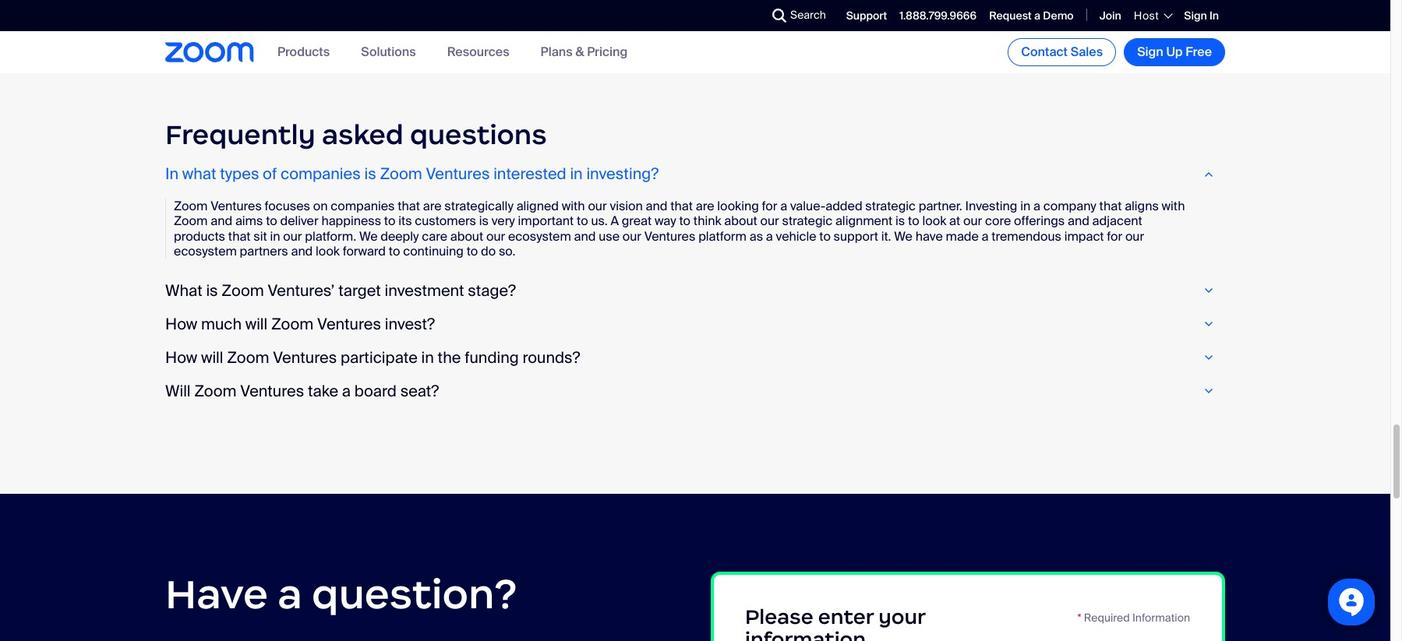 Task type: vqa. For each thing, say whether or not it's contained in the screenshot.
look to the top
yes



Task type: describe. For each thing, give the bounding box(es) containing it.
sign in link
[[1184, 8, 1219, 22]]

1 vertical spatial look
[[316, 243, 340, 259]]

customers
[[415, 213, 476, 229]]

1 horizontal spatial about
[[724, 213, 757, 229]]

sign in
[[1184, 8, 1219, 22]]

a right made
[[982, 228, 989, 244]]

how for how will zoom ventures participate in the funding rounds?
[[165, 348, 197, 368]]

support link
[[846, 8, 887, 22]]

search image
[[773, 9, 787, 23]]

great
[[622, 213, 652, 229]]

&
[[576, 44, 584, 60]]

please enter your information element
[[711, 572, 1225, 642]]

our down strategically
[[486, 228, 505, 244]]

use
[[599, 228, 620, 244]]

support
[[846, 8, 887, 22]]

please
[[745, 605, 814, 630]]

plans & pricing
[[541, 44, 628, 60]]

please enter your information
[[745, 605, 925, 642]]

forward
[[343, 243, 386, 259]]

us.
[[591, 213, 608, 229]]

free
[[1186, 44, 1212, 60]]

our right at
[[963, 213, 982, 229]]

and right vision
[[646, 198, 668, 214]]

*
[[1078, 611, 1082, 625]]

have
[[916, 228, 943, 244]]

1 are from the left
[[423, 198, 442, 214]]

care
[[422, 228, 447, 244]]

have a question?
[[165, 569, 517, 620]]

how will zoom ventures participate in the funding rounds?
[[165, 348, 580, 368]]

platform
[[699, 228, 747, 244]]

that up "deeply"
[[398, 198, 420, 214]]

zoom up "much"
[[222, 281, 264, 301]]

0 horizontal spatial ecosystem
[[174, 243, 237, 259]]

how much will zoom ventures invest? button
[[165, 314, 1225, 334]]

as
[[750, 228, 763, 244]]

what
[[165, 281, 202, 301]]

in inside 'frequently asked questions' element
[[165, 164, 179, 184]]

1 with from the left
[[562, 198, 585, 214]]

search
[[790, 8, 826, 22]]

solutions button
[[361, 44, 416, 60]]

contact
[[1021, 44, 1068, 60]]

2 we from the left
[[894, 228, 913, 244]]

solutions
[[361, 44, 416, 60]]

1.888.799.9666
[[900, 8, 977, 22]]

aligned
[[517, 198, 559, 214]]

it.
[[881, 228, 891, 244]]

our down focuses
[[283, 228, 302, 244]]

so.
[[499, 243, 516, 259]]

how will zoom ventures participate in the funding rounds? button
[[165, 348, 1225, 368]]

what is zoom ventures' target investment stage?
[[165, 281, 516, 301]]

that left "aligns"
[[1100, 198, 1122, 214]]

a up tremendous
[[1034, 198, 1041, 214]]

of
[[263, 164, 277, 184]]

important
[[518, 213, 574, 229]]

happiness
[[321, 213, 381, 229]]

target
[[338, 281, 381, 301]]

information
[[745, 627, 866, 642]]

request a demo link
[[989, 8, 1074, 22]]

take
[[308, 381, 338, 401]]

and left "use"
[[574, 228, 596, 244]]

tremendous
[[992, 228, 1062, 244]]

what
[[182, 164, 216, 184]]

products
[[174, 228, 225, 244]]

that left the think
[[671, 198, 693, 214]]

a right take
[[342, 381, 351, 401]]

to left do
[[467, 243, 478, 259]]

2 with from the left
[[1162, 198, 1185, 214]]

will zoom ventures take a board seat?
[[165, 381, 439, 401]]

frequently
[[165, 118, 316, 152]]

investment
[[385, 281, 464, 301]]

frequently asked questions element
[[165, 118, 1225, 401]]

on
[[313, 198, 328, 214]]

participate
[[341, 348, 418, 368]]

deeply
[[381, 228, 419, 244]]

platform.
[[305, 228, 356, 244]]

its
[[398, 213, 412, 229]]

zoom logo image
[[165, 42, 254, 62]]

host
[[1134, 9, 1159, 23]]

alignment
[[836, 213, 893, 229]]

request
[[989, 8, 1032, 22]]

investing?
[[587, 164, 659, 184]]

core
[[985, 213, 1011, 229]]

zoom down ventures'
[[271, 314, 314, 334]]

made
[[946, 228, 979, 244]]

search image
[[773, 9, 787, 23]]

sign for sign up free
[[1137, 44, 1164, 60]]

sign up free
[[1137, 44, 1212, 60]]

adjacent
[[1093, 213, 1143, 229]]

vision
[[610, 198, 643, 214]]

the
[[438, 348, 461, 368]]

invest?
[[385, 314, 435, 334]]

funding
[[465, 348, 519, 368]]

zoom down "what" in the top left of the page
[[174, 213, 208, 229]]

in right sit
[[270, 228, 280, 244]]

strategically
[[445, 198, 514, 214]]

ventures'
[[268, 281, 335, 301]]

how much will zoom ventures invest?
[[165, 314, 435, 334]]

aims
[[235, 213, 263, 229]]

to left "its"
[[384, 213, 396, 229]]

sign for sign in
[[1184, 8, 1207, 22]]

sit
[[254, 228, 267, 244]]

value-
[[790, 198, 826, 214]]

1 horizontal spatial will
[[245, 314, 268, 334]]

vehicle
[[776, 228, 817, 244]]

deliver
[[280, 213, 319, 229]]

seat?
[[400, 381, 439, 401]]

at
[[949, 213, 961, 229]]

zoom right will
[[194, 381, 237, 401]]

to right it.
[[908, 213, 920, 229]]

sign up free link
[[1124, 38, 1225, 66]]



Task type: locate. For each thing, give the bounding box(es) containing it.
to right the forward
[[389, 243, 400, 259]]

sign up the "free"
[[1184, 8, 1207, 22]]

and left adjacent
[[1068, 213, 1090, 229]]

our left a at the top of page
[[588, 198, 607, 214]]

0 horizontal spatial about
[[450, 228, 483, 244]]

1 horizontal spatial ecosystem
[[508, 228, 571, 244]]

how
[[165, 314, 197, 334], [165, 348, 197, 368]]

1 horizontal spatial with
[[1162, 198, 1185, 214]]

1 vertical spatial will
[[201, 348, 223, 368]]

a right have
[[278, 569, 302, 620]]

look left the forward
[[316, 243, 340, 259]]

focuses
[[265, 198, 310, 214]]

0 vertical spatial for
[[762, 198, 777, 214]]

1 horizontal spatial for
[[1107, 228, 1123, 244]]

resources
[[447, 44, 509, 60]]

companies inside zoom ventures focuses on companies that are strategically aligned with our vision and that are looking for a value-added strategic partner. investing in a company that aligns with zoom and aims to deliver happiness to its customers is very important to us. a great way to think about our strategic alignment is to look at our core offerings and adjacent products that sit in our platform. we deeply care about our ecosystem and use our ventures platform as a vehicle to support it. we have made a tremendous impact for our ecosystem partners and look forward to continuing to do so.
[[331, 198, 395, 214]]

board
[[354, 381, 397, 401]]

0 horizontal spatial strategic
[[782, 213, 833, 229]]

companies up on
[[281, 164, 361, 184]]

partner.
[[919, 198, 963, 214]]

sales
[[1071, 44, 1103, 60]]

in
[[570, 164, 583, 184], [1021, 198, 1031, 214], [270, 228, 280, 244], [421, 348, 434, 368]]

required
[[1084, 611, 1130, 625]]

1 vertical spatial companies
[[331, 198, 395, 214]]

1 horizontal spatial are
[[696, 198, 714, 214]]

your
[[879, 605, 925, 630]]

products button
[[278, 44, 330, 60]]

zoom down "much"
[[227, 348, 269, 368]]

0 horizontal spatial for
[[762, 198, 777, 214]]

* required information
[[1078, 611, 1190, 625]]

1 vertical spatial for
[[1107, 228, 1123, 244]]

0 horizontal spatial will
[[201, 348, 223, 368]]

very
[[492, 213, 515, 229]]

asked
[[322, 118, 404, 152]]

with left us.
[[562, 198, 585, 214]]

are
[[423, 198, 442, 214], [696, 198, 714, 214]]

0 horizontal spatial with
[[562, 198, 585, 214]]

0 horizontal spatial are
[[423, 198, 442, 214]]

is right what
[[206, 281, 218, 301]]

1 horizontal spatial look
[[922, 213, 947, 229]]

0 horizontal spatial sign
[[1137, 44, 1164, 60]]

2 are from the left
[[696, 198, 714, 214]]

are left looking
[[696, 198, 714, 214]]

products
[[278, 44, 330, 60]]

continuing
[[403, 243, 464, 259]]

is right it.
[[896, 213, 905, 229]]

0 vertical spatial how
[[165, 314, 197, 334]]

will down "much"
[[201, 348, 223, 368]]

companies
[[281, 164, 361, 184], [331, 198, 395, 214]]

company
[[1044, 198, 1097, 214]]

to left us.
[[577, 213, 588, 229]]

1.888.799.9666 link
[[900, 8, 977, 22]]

for right looking
[[762, 198, 777, 214]]

strategic left "support"
[[782, 213, 833, 229]]

what is zoom ventures' target investment stage? button
[[165, 281, 1225, 301]]

that
[[398, 198, 420, 214], [671, 198, 693, 214], [1100, 198, 1122, 214], [228, 228, 251, 244]]

contact sales link
[[1008, 38, 1116, 66]]

looking
[[717, 198, 759, 214]]

information
[[1133, 611, 1190, 625]]

for
[[762, 198, 777, 214], [1107, 228, 1123, 244]]

and down deliver
[[291, 243, 313, 259]]

is
[[364, 164, 376, 184], [479, 213, 489, 229], [896, 213, 905, 229], [206, 281, 218, 301]]

will
[[165, 381, 191, 401]]

and left aims
[[211, 213, 232, 229]]

0 vertical spatial sign
[[1184, 8, 1207, 22]]

our right "use"
[[623, 228, 642, 244]]

and
[[646, 198, 668, 214], [211, 213, 232, 229], [1068, 213, 1090, 229], [574, 228, 596, 244], [291, 243, 313, 259]]

much
[[201, 314, 242, 334]]

how down what
[[165, 314, 197, 334]]

ecosystem
[[508, 228, 571, 244], [174, 243, 237, 259]]

about right care
[[450, 228, 483, 244]]

plans & pricing link
[[541, 44, 628, 60]]

to right the way
[[679, 213, 691, 229]]

ecosystem down aligned
[[508, 228, 571, 244]]

1 how from the top
[[165, 314, 197, 334]]

in what types of companies is zoom ventures interested in investing?
[[165, 164, 659, 184]]

0 vertical spatial companies
[[281, 164, 361, 184]]

in left investing?
[[570, 164, 583, 184]]

in left "what" in the top left of the page
[[165, 164, 179, 184]]

are up care
[[423, 198, 442, 214]]

how for how much will zoom ventures invest?
[[165, 314, 197, 334]]

1 horizontal spatial we
[[894, 228, 913, 244]]

stage?
[[468, 281, 516, 301]]

we right it.
[[894, 228, 913, 244]]

we left "deeply"
[[359, 228, 378, 244]]

our
[[588, 198, 607, 214], [760, 213, 779, 229], [963, 213, 982, 229], [283, 228, 302, 244], [486, 228, 505, 244], [623, 228, 642, 244], [1126, 228, 1144, 244]]

join
[[1100, 8, 1122, 22]]

with
[[562, 198, 585, 214], [1162, 198, 1185, 214]]

questions
[[410, 118, 547, 152]]

way
[[655, 213, 676, 229]]

think
[[694, 213, 721, 229]]

zoom up "its"
[[380, 164, 422, 184]]

a right as
[[766, 228, 773, 244]]

in
[[1210, 8, 1219, 22], [165, 164, 179, 184]]

companies right on
[[331, 198, 395, 214]]

will zoom ventures take a board seat? button
[[165, 381, 1225, 401]]

will right "much"
[[245, 314, 268, 334]]

1 horizontal spatial in
[[1210, 8, 1219, 22]]

companies for is
[[281, 164, 361, 184]]

look left at
[[922, 213, 947, 229]]

a left value-
[[780, 198, 787, 214]]

a
[[611, 213, 619, 229]]

about right the think
[[724, 213, 757, 229]]

that left sit
[[228, 228, 251, 244]]

in left the
[[421, 348, 434, 368]]

strategic up it.
[[866, 198, 916, 214]]

with right "aligns"
[[1162, 198, 1185, 214]]

ventures
[[426, 164, 490, 184], [211, 198, 262, 214], [644, 228, 696, 244], [317, 314, 381, 334], [273, 348, 337, 368], [240, 381, 304, 401]]

is down asked
[[364, 164, 376, 184]]

zoom ventures focuses on companies that are strategically aligned with our vision and that are looking for a value-added strategic partner. investing in a company that aligns with zoom and aims to deliver happiness to its customers is very important to us. a great way to think about our strategic alignment is to look at our core offerings and adjacent products that sit in our platform. we deeply care about our ecosystem and use our ventures platform as a vehicle to support it. we have made a tremendous impact for our ecosystem partners and look forward to continuing to do so.
[[174, 198, 1185, 259]]

rounds?
[[523, 348, 580, 368]]

host button
[[1134, 9, 1172, 23]]

have
[[165, 569, 268, 620]]

1 horizontal spatial strategic
[[866, 198, 916, 214]]

to right vehicle
[[819, 228, 831, 244]]

aligns
[[1125, 198, 1159, 214]]

will
[[245, 314, 268, 334], [201, 348, 223, 368]]

look
[[922, 213, 947, 229], [316, 243, 340, 259]]

to
[[266, 213, 277, 229], [384, 213, 396, 229], [577, 213, 588, 229], [679, 213, 691, 229], [908, 213, 920, 229], [819, 228, 831, 244], [389, 243, 400, 259], [467, 243, 478, 259]]

zoom up products
[[174, 198, 208, 214]]

0 horizontal spatial we
[[359, 228, 378, 244]]

support
[[834, 228, 878, 244]]

sign left up
[[1137, 44, 1164, 60]]

about
[[724, 213, 757, 229], [450, 228, 483, 244]]

companies for that
[[331, 198, 395, 214]]

how up will
[[165, 348, 197, 368]]

a
[[1034, 8, 1041, 22], [780, 198, 787, 214], [1034, 198, 1041, 214], [766, 228, 773, 244], [982, 228, 989, 244], [342, 381, 351, 401], [278, 569, 302, 620]]

in up the "free"
[[1210, 8, 1219, 22]]

1 horizontal spatial sign
[[1184, 8, 1207, 22]]

contact sales
[[1021, 44, 1103, 60]]

sign
[[1184, 8, 1207, 22], [1137, 44, 1164, 60]]

in what types of companies is zoom ventures interested in investing? button
[[165, 164, 1225, 184]]

our right looking
[[760, 213, 779, 229]]

1 vertical spatial sign
[[1137, 44, 1164, 60]]

0 horizontal spatial in
[[165, 164, 179, 184]]

strategic
[[866, 198, 916, 214], [782, 213, 833, 229]]

plans
[[541, 44, 573, 60]]

is left very
[[479, 213, 489, 229]]

in up tremendous
[[1021, 198, 1031, 214]]

for right impact
[[1107, 228, 1123, 244]]

0 vertical spatial in
[[1210, 8, 1219, 22]]

ecosystem up what
[[174, 243, 237, 259]]

0 vertical spatial look
[[922, 213, 947, 229]]

to right aims
[[266, 213, 277, 229]]

pricing
[[587, 44, 628, 60]]

None search field
[[716, 3, 776, 28]]

zoom
[[380, 164, 422, 184], [174, 198, 208, 214], [174, 213, 208, 229], [222, 281, 264, 301], [271, 314, 314, 334], [227, 348, 269, 368], [194, 381, 237, 401]]

sign inside "link"
[[1137, 44, 1164, 60]]

0 vertical spatial will
[[245, 314, 268, 334]]

a left demo
[[1034, 8, 1041, 22]]

our down "aligns"
[[1126, 228, 1144, 244]]

1 we from the left
[[359, 228, 378, 244]]

frequently asked questions
[[165, 118, 547, 152]]

1 vertical spatial in
[[165, 164, 179, 184]]

2 how from the top
[[165, 348, 197, 368]]

0 horizontal spatial look
[[316, 243, 340, 259]]

1 vertical spatial how
[[165, 348, 197, 368]]



